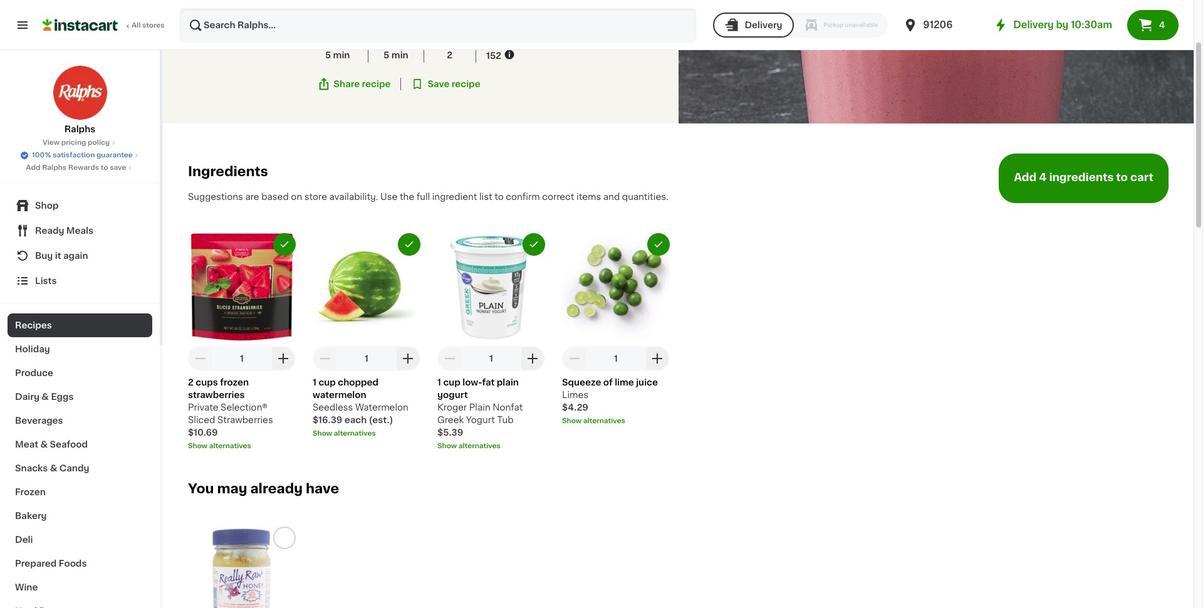 Task type: locate. For each thing, give the bounding box(es) containing it.
save
[[110, 164, 126, 171]]

increment quantity image
[[276, 351, 291, 366], [525, 351, 540, 366], [650, 351, 665, 366]]

you
[[188, 482, 214, 495]]

service type group
[[714, 13, 889, 38]]

unselect item image down the
[[404, 239, 415, 250]]

and
[[604, 192, 620, 201]]

dairy & eggs
[[15, 392, 74, 401]]

save
[[428, 80, 450, 88]]

satisfaction
[[53, 152, 95, 159]]

add ralphs rewards to save
[[26, 164, 126, 171]]

ralphs
[[64, 125, 95, 134], [42, 164, 67, 171]]

time right 'active'
[[342, 40, 358, 47]]

add inside button
[[1014, 173, 1037, 183]]

None search field
[[179, 8, 697, 43]]

quantities.
[[622, 192, 669, 201]]

recipe right share
[[362, 80, 391, 88]]

1 horizontal spatial min
[[392, 51, 409, 60]]

1 decrement quantity image from the left
[[318, 351, 333, 366]]

alternatives inside '1 cup chopped watermelon seedless watermelon $16.39 each (est.) show alternatives'
[[334, 430, 376, 437]]

1 inside 1 cup low-fat plain yogurt kroger plain nonfat greek yogurt tub $5.39 show alternatives
[[438, 378, 441, 387]]

unselect item image for 1 cup chopped watermelon
[[404, 239, 415, 250]]

cup
[[319, 378, 336, 387], [443, 378, 461, 387]]

show inside 1 cup low-fat plain yogurt kroger plain nonfat greek yogurt tub $5.39 show alternatives
[[438, 442, 457, 449]]

strawberries
[[218, 416, 273, 424]]

confirm
[[506, 192, 540, 201]]

unselect item image down quantities. on the top of the page
[[653, 239, 665, 250]]

unselect item image
[[279, 239, 290, 250], [404, 239, 415, 250], [528, 239, 540, 250], [653, 239, 665, 250]]

min down 'active'
[[333, 51, 350, 60]]

1 horizontal spatial time
[[398, 40, 414, 47]]

all stores
[[132, 22, 165, 29]]

& for snacks
[[50, 464, 57, 473]]

& for dairy
[[42, 392, 49, 401]]

add
[[26, 164, 40, 171], [1014, 173, 1037, 183]]

cup inside '1 cup chopped watermelon seedless watermelon $16.39 each (est.) show alternatives'
[[319, 378, 336, 387]]

all
[[132, 22, 141, 29]]

0 vertical spatial add
[[26, 164, 40, 171]]

to for ingredients
[[1117, 173, 1128, 183]]

cup for low-
[[443, 378, 461, 387]]

$16.39
[[313, 416, 343, 424]]

0 horizontal spatial 5
[[325, 51, 331, 60]]

4 unselect item image from the left
[[653, 239, 665, 250]]

0 horizontal spatial cup
[[319, 378, 336, 387]]

recipe right save
[[452, 80, 481, 88]]

decrement quantity image up the squeeze
[[567, 351, 582, 366]]

1 horizontal spatial delivery
[[1014, 20, 1054, 29]]

cup up watermelon
[[319, 378, 336, 387]]

2 increment quantity image from the left
[[525, 351, 540, 366]]

recipe
[[362, 80, 391, 88], [452, 80, 481, 88]]

& left the "candy"
[[50, 464, 57, 473]]

fat
[[482, 378, 495, 387]]

0 horizontal spatial add
[[26, 164, 40, 171]]

1 increment quantity image from the left
[[276, 351, 291, 366]]

2 horizontal spatial to
[[1117, 173, 1128, 183]]

ready meals button
[[8, 218, 152, 243]]

decrement quantity image for squeeze of lime juice
[[567, 351, 582, 366]]

nonfat
[[493, 403, 523, 412]]

deli link
[[8, 528, 152, 552]]

5 down 'active'
[[325, 51, 331, 60]]

0 horizontal spatial decrement quantity image
[[318, 351, 333, 366]]

4 inside button
[[1040, 173, 1047, 183]]

1 horizontal spatial add
[[1014, 173, 1037, 183]]

2 decrement quantity image from the left
[[443, 351, 458, 366]]

list
[[480, 192, 492, 201]]

delivery
[[1014, 20, 1054, 29], [745, 21, 783, 29]]

rewards
[[68, 164, 99, 171]]

0 vertical spatial 4
[[1160, 21, 1166, 29]]

1 up yogurt
[[438, 378, 441, 387]]

2 horizontal spatial decrement quantity image
[[567, 351, 582, 366]]

ready meals
[[35, 226, 93, 235]]

1 up chopped
[[365, 354, 369, 363]]

correct
[[542, 192, 575, 201]]

2 down servings
[[447, 51, 453, 60]]

0 horizontal spatial 4
[[1040, 173, 1047, 183]]

based
[[262, 192, 289, 201]]

to right list
[[495, 192, 504, 201]]

0 horizontal spatial to
[[101, 164, 108, 171]]

& left eggs
[[42, 392, 49, 401]]

0 horizontal spatial 2
[[188, 378, 194, 387]]

1 cup from the left
[[319, 378, 336, 387]]

seedless
[[313, 403, 353, 412]]

ralphs up view pricing policy link on the top of the page
[[64, 125, 95, 134]]

decrement quantity image up yogurt
[[443, 351, 458, 366]]

min inside active time 5 min
[[333, 51, 350, 60]]

alternatives down strawberries
[[209, 442, 251, 449]]

ready meals link
[[8, 218, 152, 243]]

5 inside total time 5 min
[[384, 51, 390, 60]]

shop
[[35, 201, 59, 210]]

0 horizontal spatial time
[[342, 40, 358, 47]]

1 recipe from the left
[[362, 80, 391, 88]]

1 vertical spatial 2
[[188, 378, 194, 387]]

1 time from the left
[[342, 40, 358, 47]]

watermelon
[[355, 403, 409, 412]]

cart
[[1131, 173, 1154, 183]]

0 horizontal spatial min
[[333, 51, 350, 60]]

all stores link
[[43, 8, 166, 43]]

1 horizontal spatial increment quantity image
[[525, 351, 540, 366]]

2 cups frozen strawberries private selection® sliced strawberries $10.69 show alternatives
[[188, 378, 273, 449]]

full
[[417, 192, 430, 201]]

5
[[325, 51, 331, 60], [384, 51, 390, 60]]

servings
[[434, 40, 465, 47]]

decrement quantity image for 1 cup chopped watermelon
[[318, 351, 333, 366]]

0 horizontal spatial increment quantity image
[[276, 351, 291, 366]]

add for add 4 ingredients to cart
[[1014, 173, 1037, 183]]

add 4 ingredients to cart
[[1014, 173, 1154, 183]]

& for meat
[[40, 440, 48, 449]]

100% satisfaction guarantee
[[32, 152, 133, 159]]

min for active time 5 min
[[333, 51, 350, 60]]

3 increment quantity image from the left
[[650, 351, 665, 366]]

show alternatives button down strawberries
[[188, 441, 296, 451]]

increment quantity image
[[401, 351, 416, 366]]

2 recipe from the left
[[452, 80, 481, 88]]

1 up frozen
[[240, 354, 244, 363]]

time inside total time 5 min
[[398, 40, 414, 47]]

increment quantity image for squeeze of lime juice
[[650, 351, 665, 366]]

time inside active time 5 min
[[342, 40, 358, 47]]

2 unselect item image from the left
[[404, 239, 415, 250]]

strawberries
[[188, 390, 245, 399]]

add left ingredients
[[1014, 173, 1037, 183]]

watermelon
[[313, 390, 367, 399]]

add ralphs rewards to save link
[[26, 163, 134, 173]]

delivery inside button
[[745, 21, 783, 29]]

show inside the "squeeze of lime juice limes $4.29 show alternatives"
[[562, 417, 582, 424]]

1 up fat
[[490, 354, 493, 363]]

cup inside 1 cup low-fat plain yogurt kroger plain nonfat greek yogurt tub $5.39 show alternatives
[[443, 378, 461, 387]]

frozen link
[[8, 480, 152, 504]]

4
[[1160, 21, 1166, 29], [1040, 173, 1047, 183]]

100% satisfaction guarantee button
[[19, 148, 140, 160]]

1 inside '1 cup chopped watermelon seedless watermelon $16.39 each (est.) show alternatives'
[[313, 378, 317, 387]]

1 unselect item image from the left
[[279, 239, 290, 250]]

squeeze
[[562, 378, 601, 387]]

private
[[188, 403, 218, 412]]

2 5 from the left
[[384, 51, 390, 60]]

3 unselect item image from the left
[[528, 239, 540, 250]]

unselect item image down confirm
[[528, 239, 540, 250]]

decrement quantity image up watermelon
[[318, 351, 333, 366]]

2 time from the left
[[398, 40, 414, 47]]

delivery by 10:30am link
[[994, 18, 1113, 33]]

suggestions are based on store availability. use the full ingredient list to confirm correct items and quantities.
[[188, 192, 669, 201]]

1 cup low-fat plain yogurt kroger plain nonfat greek yogurt tub $5.39 show alternatives
[[438, 378, 523, 449]]

5 for total time 5 min
[[384, 51, 390, 60]]

1 up the lime
[[614, 354, 618, 363]]

show down $10.69
[[188, 442, 208, 449]]

1 horizontal spatial 5
[[384, 51, 390, 60]]

time
[[342, 40, 358, 47], [398, 40, 414, 47]]

save recipe button
[[412, 78, 481, 90]]

active
[[318, 40, 340, 47]]

wine
[[15, 583, 38, 592]]

show alternatives button down 'each'
[[313, 429, 421, 439]]

min for total time 5 min
[[392, 51, 409, 60]]

1 up watermelon
[[313, 378, 317, 387]]

alternatives down 'each'
[[334, 430, 376, 437]]

show alternatives button down of on the bottom
[[562, 416, 670, 426]]

chopped
[[338, 378, 379, 387]]

1 5 from the left
[[325, 51, 331, 60]]

to
[[101, 164, 108, 171], [1117, 173, 1128, 183], [495, 192, 504, 201]]

decrement quantity image
[[318, 351, 333, 366], [443, 351, 458, 366], [567, 351, 582, 366]]

by
[[1057, 20, 1069, 29]]

1 vertical spatial 4
[[1040, 173, 1047, 183]]

1 vertical spatial to
[[1117, 173, 1128, 183]]

5 down total
[[384, 51, 390, 60]]

meals
[[66, 226, 93, 235]]

2 vertical spatial &
[[50, 464, 57, 473]]

unselect item image for 2 cups frozen strawberries
[[279, 239, 290, 250]]

ralphs down 100%
[[42, 164, 67, 171]]

1 horizontal spatial 4
[[1160, 21, 1166, 29]]

instacart logo image
[[43, 18, 118, 33]]

show down $5.39
[[438, 442, 457, 449]]

2 min from the left
[[392, 51, 409, 60]]

show alternatives button down yogurt at the bottom
[[438, 441, 545, 451]]

alternatives
[[584, 417, 626, 424], [334, 430, 376, 437], [209, 442, 251, 449], [459, 442, 501, 449]]

0 vertical spatial to
[[101, 164, 108, 171]]

1 vertical spatial add
[[1014, 173, 1037, 183]]

to inside add 4 ingredients to cart button
[[1117, 173, 1128, 183]]

policy
[[88, 139, 110, 146]]

5 inside active time 5 min
[[325, 51, 331, 60]]

meat & seafood
[[15, 440, 88, 449]]

unselect item image for 1 cup low-fat plain yogurt
[[528, 239, 540, 250]]

to inside add ralphs rewards to save link
[[101, 164, 108, 171]]

1 horizontal spatial recipe
[[452, 80, 481, 88]]

total time 5 min
[[379, 40, 414, 60]]

min
[[333, 51, 350, 60], [392, 51, 409, 60]]

10:30am
[[1071, 20, 1113, 29]]

watermelon-strawberry smoothie image
[[679, 0, 1194, 123]]

juice
[[636, 378, 658, 387]]

to left save
[[101, 164, 108, 171]]

add down 100%
[[26, 164, 40, 171]]

4 inside button
[[1160, 21, 1166, 29]]

1
[[240, 354, 244, 363], [365, 354, 369, 363], [490, 354, 493, 363], [614, 354, 618, 363], [313, 378, 317, 387], [438, 378, 441, 387]]

1 horizontal spatial cup
[[443, 378, 461, 387]]

eggs
[[51, 392, 74, 401]]

1 horizontal spatial decrement quantity image
[[443, 351, 458, 366]]

cup up yogurt
[[443, 378, 461, 387]]

alternatives down yogurt at the bottom
[[459, 442, 501, 449]]

show inside '1 cup chopped watermelon seedless watermelon $16.39 each (est.) show alternatives'
[[313, 430, 332, 437]]

to left cart
[[1117, 173, 1128, 183]]

0 vertical spatial ralphs
[[64, 125, 95, 134]]

& right meat
[[40, 440, 48, 449]]

0 horizontal spatial delivery
[[745, 21, 783, 29]]

show down the $16.39
[[313, 430, 332, 437]]

snacks
[[15, 464, 48, 473]]

1 for low-
[[490, 354, 493, 363]]

product group
[[188, 233, 296, 451], [313, 233, 421, 439], [438, 233, 545, 451], [562, 233, 670, 426], [188, 526, 296, 608]]

2
[[447, 51, 453, 60], [188, 378, 194, 387]]

recipes
[[15, 321, 52, 330]]

2 cup from the left
[[443, 378, 461, 387]]

unselect item image down 'based'
[[279, 239, 290, 250]]

show down the '$4.29'
[[562, 417, 582, 424]]

ingredient
[[432, 192, 477, 201]]

1 horizontal spatial to
[[495, 192, 504, 201]]

&
[[42, 392, 49, 401], [40, 440, 48, 449], [50, 464, 57, 473]]

min inside total time 5 min
[[392, 51, 409, 60]]

3 decrement quantity image from the left
[[567, 351, 582, 366]]

frozen
[[15, 488, 46, 497]]

1 vertical spatial &
[[40, 440, 48, 449]]

time right total
[[398, 40, 414, 47]]

0 vertical spatial &
[[42, 392, 49, 401]]

min down total
[[392, 51, 409, 60]]

delivery for delivery
[[745, 21, 783, 29]]

0 horizontal spatial recipe
[[362, 80, 391, 88]]

1 for lime
[[614, 354, 618, 363]]

already
[[250, 482, 303, 495]]

deli
[[15, 535, 33, 544]]

show alternatives button for alternatives
[[562, 416, 670, 426]]

1 horizontal spatial 2
[[447, 51, 453, 60]]

plain
[[469, 403, 491, 412]]

2 left cups
[[188, 378, 194, 387]]

0 vertical spatial 2
[[447, 51, 453, 60]]

alternatives down the '$4.29'
[[584, 417, 626, 424]]

100%
[[32, 152, 51, 159]]

1 min from the left
[[333, 51, 350, 60]]

2 horizontal spatial increment quantity image
[[650, 351, 665, 366]]

view pricing policy link
[[43, 138, 117, 148]]



Task type: vqa. For each thing, say whether or not it's contained in the screenshot.
Add button corresponding to Continental Floral Greens Debi Lilly Festive Evergreen Bouquet
no



Task type: describe. For each thing, give the bounding box(es) containing it.
each
[[345, 416, 367, 424]]

prepared
[[15, 559, 57, 568]]

ingredients
[[188, 165, 268, 178]]

pricing
[[61, 139, 86, 146]]

ready
[[35, 226, 64, 235]]

view
[[43, 139, 60, 146]]

ingredients
[[1050, 173, 1114, 183]]

items
[[577, 192, 601, 201]]

lists link
[[8, 268, 152, 293]]

1 vertical spatial ralphs
[[42, 164, 67, 171]]

1 for frozen
[[240, 354, 244, 363]]

holiday link
[[8, 337, 152, 361]]

wine link
[[8, 575, 152, 599]]

bakery link
[[8, 504, 152, 528]]

may
[[217, 482, 247, 495]]

active time 5 min
[[318, 40, 358, 60]]

yogurt
[[438, 390, 468, 399]]

recipe for save recipe
[[452, 80, 481, 88]]

(est.)
[[369, 416, 393, 424]]

increment quantity image for 1 cup low-fat plain yogurt
[[525, 351, 540, 366]]

time for total time 5 min
[[398, 40, 414, 47]]

view pricing policy
[[43, 139, 110, 146]]

ralphs link
[[52, 65, 108, 135]]

suggestions
[[188, 192, 243, 201]]

servings 2
[[434, 40, 465, 60]]

time for active time 5 min
[[342, 40, 358, 47]]

decrement quantity image for 1 cup low-fat plain yogurt
[[443, 351, 458, 366]]

you may already have
[[188, 482, 339, 495]]

it
[[55, 251, 61, 260]]

limes
[[562, 390, 589, 399]]

91206 button
[[904, 8, 979, 43]]

recipe for share recipe
[[362, 80, 391, 88]]

prepared foods link
[[8, 552, 152, 575]]

show alternatives button for strawberries
[[188, 441, 296, 451]]

cups
[[196, 378, 218, 387]]

selection®
[[221, 403, 268, 412]]

share recipe button
[[318, 78, 391, 90]]

prepared foods
[[15, 559, 87, 568]]

2 inside servings 2
[[447, 51, 453, 60]]

seafood
[[50, 440, 88, 449]]

low-
[[463, 378, 482, 387]]

candy
[[59, 464, 89, 473]]

delivery button
[[714, 13, 794, 38]]

alternatives inside the "squeeze of lime juice limes $4.29 show alternatives"
[[584, 417, 626, 424]]

share recipe
[[334, 80, 391, 88]]

availability.
[[329, 192, 378, 201]]

unselect item image for squeeze of lime juice
[[653, 239, 665, 250]]

show inside 2 cups frozen strawberries private selection® sliced strawberries $10.69 show alternatives
[[188, 442, 208, 449]]

delivery for delivery by 10:30am
[[1014, 20, 1054, 29]]

152
[[486, 52, 502, 60]]

decrement quantity image
[[193, 351, 208, 366]]

holiday
[[15, 345, 50, 354]]

share
[[334, 80, 360, 88]]

have
[[306, 482, 339, 495]]

show alternatives button for plain
[[438, 441, 545, 451]]

shop link
[[8, 193, 152, 218]]

snacks & candy
[[15, 464, 89, 473]]

add 4 ingredients to cart button
[[999, 154, 1169, 203]]

kroger
[[438, 403, 467, 412]]

delivery by 10:30am
[[1014, 20, 1113, 29]]

2 vertical spatial to
[[495, 192, 504, 201]]

produce
[[15, 369, 53, 377]]

cup for chopped
[[319, 378, 336, 387]]

ralphs logo image
[[52, 65, 108, 120]]

meat
[[15, 440, 38, 449]]

bakery
[[15, 512, 47, 520]]

increment quantity image for 2 cups frozen strawberries
[[276, 351, 291, 366]]

buy it again link
[[8, 243, 152, 268]]

$5.39
[[438, 428, 464, 437]]

lime
[[615, 378, 634, 387]]

to for rewards
[[101, 164, 108, 171]]

1 for chopped
[[365, 354, 369, 363]]

Search field
[[181, 9, 696, 41]]

alternatives inside 1 cup low-fat plain yogurt kroger plain nonfat greek yogurt tub $5.39 show alternatives
[[459, 442, 501, 449]]

are
[[245, 192, 259, 201]]

of
[[604, 378, 613, 387]]

5 for active time 5 min
[[325, 51, 331, 60]]

show alternatives button for each
[[313, 429, 421, 439]]

add for add ralphs rewards to save
[[26, 164, 40, 171]]

lists
[[35, 276, 57, 285]]

calories
[[486, 40, 516, 47]]

greek
[[438, 416, 464, 424]]

$4.29
[[562, 403, 589, 412]]

buy
[[35, 251, 53, 260]]

alternatives inside 2 cups frozen strawberries private selection® sliced strawberries $10.69 show alternatives
[[209, 442, 251, 449]]

frozen
[[220, 378, 249, 387]]

$10.69
[[188, 428, 218, 437]]

tub
[[497, 416, 514, 424]]

on
[[291, 192, 302, 201]]

2 inside 2 cups frozen strawberries private selection® sliced strawberries $10.69 show alternatives
[[188, 378, 194, 387]]



